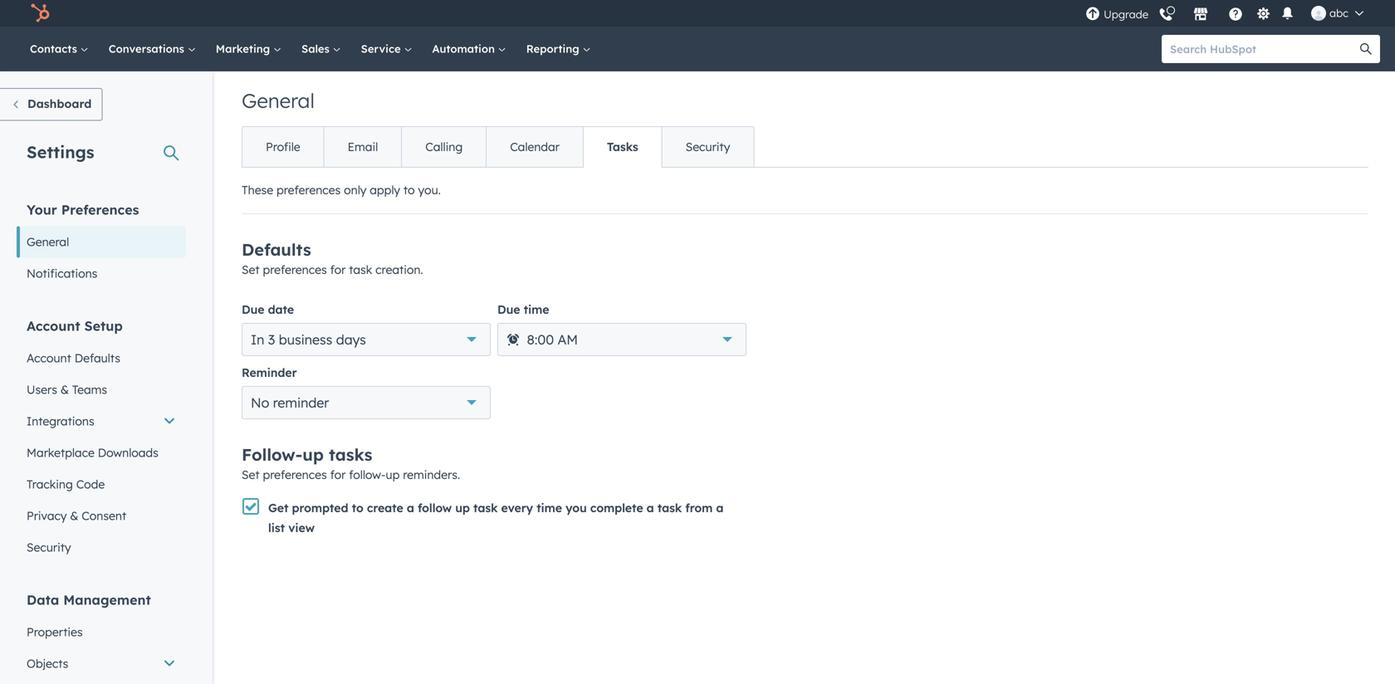 Task type: locate. For each thing, give the bounding box(es) containing it.
security inside account setup element
[[27, 540, 71, 555]]

preferences up date
[[263, 262, 327, 277]]

tracking
[[27, 477, 73, 492]]

only
[[344, 183, 367, 197]]

for left creation.
[[330, 262, 346, 277]]

for
[[330, 262, 346, 277], [330, 468, 346, 482]]

0 horizontal spatial security link
[[17, 532, 186, 564]]

sales link
[[292, 27, 351, 71]]

every
[[501, 501, 533, 515]]

0 vertical spatial security
[[686, 140, 730, 154]]

general link
[[17, 226, 186, 258]]

0 horizontal spatial a
[[407, 501, 414, 515]]

3 a from the left
[[716, 501, 724, 515]]

up up the create
[[386, 468, 400, 482]]

help image
[[1228, 7, 1243, 22]]

defaults
[[242, 239, 311, 260], [74, 351, 120, 365]]

time left you
[[537, 501, 562, 515]]

due for due time
[[498, 302, 520, 317]]

security for bottommost security link
[[27, 540, 71, 555]]

general
[[242, 88, 315, 113], [27, 235, 69, 249]]

0 horizontal spatial &
[[61, 382, 69, 397]]

1 horizontal spatial due
[[498, 302, 520, 317]]

get prompted to create a follow up task every time you complete a task from a list view
[[268, 501, 724, 535]]

0 vertical spatial security link
[[662, 127, 754, 167]]

2 vertical spatial preferences
[[263, 468, 327, 482]]

1 due from the left
[[242, 302, 265, 317]]

0 horizontal spatial task
[[349, 262, 372, 277]]

for inside defaults set preferences for task creation.
[[330, 262, 346, 277]]

marketplace downloads
[[27, 446, 158, 460]]

0 vertical spatial defaults
[[242, 239, 311, 260]]

1 set from the top
[[242, 262, 260, 277]]

0 vertical spatial for
[[330, 262, 346, 277]]

1 vertical spatial security
[[27, 540, 71, 555]]

days
[[336, 331, 366, 348]]

to left the create
[[352, 501, 364, 515]]

1 horizontal spatial to
[[404, 183, 415, 197]]

0 horizontal spatial general
[[27, 235, 69, 249]]

0 horizontal spatial defaults
[[74, 351, 120, 365]]

dashboard
[[27, 96, 92, 111]]

0 horizontal spatial up
[[303, 444, 324, 465]]

1 vertical spatial security link
[[17, 532, 186, 564]]

task left creation.
[[349, 262, 372, 277]]

1 vertical spatial general
[[27, 235, 69, 249]]

preferences
[[277, 183, 341, 197], [263, 262, 327, 277], [263, 468, 327, 482]]

in
[[251, 331, 264, 348]]

2 vertical spatial up
[[455, 501, 470, 515]]

0 horizontal spatial to
[[352, 501, 364, 515]]

to left you.
[[404, 183, 415, 197]]

calling icon button
[[1152, 1, 1180, 26]]

notifications image
[[1280, 7, 1295, 22]]

users
[[27, 382, 57, 397]]

& right 'users'
[[61, 382, 69, 397]]

1 vertical spatial set
[[242, 468, 260, 482]]

up right follow
[[455, 501, 470, 515]]

tracking code
[[27, 477, 105, 492]]

1 vertical spatial up
[[386, 468, 400, 482]]

0 vertical spatial to
[[404, 183, 415, 197]]

general up profile
[[242, 88, 315, 113]]

conversations link
[[99, 27, 206, 71]]

preferences down follow-
[[263, 468, 327, 482]]

set
[[242, 262, 260, 277], [242, 468, 260, 482]]

creation.
[[376, 262, 423, 277]]

preferences left only
[[277, 183, 341, 197]]

2 account from the top
[[27, 351, 71, 365]]

defaults up 'users & teams' link
[[74, 351, 120, 365]]

1 horizontal spatial defaults
[[242, 239, 311, 260]]

8:00 am button
[[498, 323, 747, 356]]

notifications link
[[17, 258, 186, 289]]

1 horizontal spatial general
[[242, 88, 315, 113]]

preferences inside defaults set preferences for task creation.
[[263, 262, 327, 277]]

due time
[[498, 302, 549, 317]]

hubspot image
[[30, 3, 50, 23]]

marketing link
[[206, 27, 292, 71]]

due
[[242, 302, 265, 317], [498, 302, 520, 317]]

marketplaces button
[[1184, 0, 1219, 27]]

abc
[[1330, 6, 1349, 20]]

1 horizontal spatial task
[[473, 501, 498, 515]]

email
[[348, 140, 378, 154]]

a left follow
[[407, 501, 414, 515]]

defaults inside defaults set preferences for task creation.
[[242, 239, 311, 260]]

1 vertical spatial &
[[70, 509, 78, 523]]

account up account defaults
[[27, 318, 80, 334]]

data
[[27, 592, 59, 608]]

your preferences element
[[17, 201, 186, 289]]

get
[[268, 501, 289, 515]]

0 vertical spatial general
[[242, 88, 315, 113]]

privacy
[[27, 509, 67, 523]]

0 vertical spatial &
[[61, 382, 69, 397]]

apply
[[370, 183, 400, 197]]

set up due date
[[242, 262, 260, 277]]

2 horizontal spatial up
[[455, 501, 470, 515]]

account defaults link
[[17, 343, 186, 374]]

1 vertical spatial preferences
[[263, 262, 327, 277]]

no reminder button
[[242, 386, 491, 419]]

1 horizontal spatial security
[[686, 140, 730, 154]]

2 set from the top
[[242, 468, 260, 482]]

task
[[349, 262, 372, 277], [473, 501, 498, 515], [658, 501, 682, 515]]

marketplace downloads link
[[17, 437, 186, 469]]

1 horizontal spatial security link
[[662, 127, 754, 167]]

reporting link
[[516, 27, 601, 71]]

security link
[[662, 127, 754, 167], [17, 532, 186, 564]]

upgrade image
[[1086, 7, 1101, 22]]

settings image
[[1256, 7, 1271, 22]]

up
[[303, 444, 324, 465], [386, 468, 400, 482], [455, 501, 470, 515]]

your preferences
[[27, 201, 139, 218]]

data management element
[[17, 591, 186, 684]]

1 horizontal spatial up
[[386, 468, 400, 482]]

menu
[[1084, 0, 1375, 27]]

1 account from the top
[[27, 318, 80, 334]]

follow-
[[349, 468, 386, 482]]

defaults set preferences for task creation.
[[242, 239, 423, 277]]

reminder
[[273, 395, 329, 411]]

set inside follow-up tasks set preferences for follow-up reminders.
[[242, 468, 260, 482]]

& right privacy
[[70, 509, 78, 523]]

account up 'users'
[[27, 351, 71, 365]]

task left every
[[473, 501, 498, 515]]

calendar link
[[486, 127, 583, 167]]

defaults up date
[[242, 239, 311, 260]]

reminders.
[[403, 468, 460, 482]]

from
[[685, 501, 713, 515]]

navigation containing profile
[[242, 126, 754, 168]]

0 vertical spatial set
[[242, 262, 260, 277]]

1 horizontal spatial &
[[70, 509, 78, 523]]

account
[[27, 318, 80, 334], [27, 351, 71, 365]]

dashboard link
[[0, 88, 102, 121]]

1 vertical spatial defaults
[[74, 351, 120, 365]]

calling
[[425, 140, 463, 154]]

follow-
[[242, 444, 303, 465]]

business
[[279, 331, 332, 348]]

task left from
[[658, 501, 682, 515]]

1 vertical spatial to
[[352, 501, 364, 515]]

&
[[61, 382, 69, 397], [70, 509, 78, 523]]

management
[[63, 592, 151, 608]]

time
[[524, 302, 549, 317], [537, 501, 562, 515]]

help button
[[1222, 4, 1250, 22]]

in 3 business days
[[251, 331, 366, 348]]

integrations button
[[17, 406, 186, 437]]

date
[[268, 302, 294, 317]]

a right from
[[716, 501, 724, 515]]

set down follow-
[[242, 468, 260, 482]]

2 a from the left
[[647, 501, 654, 515]]

1 horizontal spatial a
[[647, 501, 654, 515]]

1 vertical spatial time
[[537, 501, 562, 515]]

1 vertical spatial account
[[27, 351, 71, 365]]

preferences
[[61, 201, 139, 218]]

time up 8:00
[[524, 302, 549, 317]]

to inside the get prompted to create a follow up task every time you complete a task from a list view
[[352, 501, 364, 515]]

security inside navigation
[[686, 140, 730, 154]]

0 horizontal spatial security
[[27, 540, 71, 555]]

0 vertical spatial account
[[27, 318, 80, 334]]

settings link
[[1253, 5, 1274, 22]]

Search HubSpot search field
[[1162, 35, 1365, 63]]

2 for from the top
[[330, 468, 346, 482]]

2 horizontal spatial a
[[716, 501, 724, 515]]

am
[[558, 331, 578, 348]]

general down your
[[27, 235, 69, 249]]

you.
[[418, 183, 441, 197]]

hubspot link
[[20, 3, 62, 23]]

contacts
[[30, 42, 80, 56]]

navigation
[[242, 126, 754, 168]]

consent
[[82, 509, 126, 523]]

0 horizontal spatial due
[[242, 302, 265, 317]]

profile link
[[243, 127, 324, 167]]

up inside the get prompted to create a follow up task every time you complete a task from a list view
[[455, 501, 470, 515]]

1 vertical spatial for
[[330, 468, 346, 482]]

2 due from the left
[[498, 302, 520, 317]]

up left tasks
[[303, 444, 324, 465]]

menu containing abc
[[1084, 0, 1375, 27]]

1 for from the top
[[330, 262, 346, 277]]

for down tasks
[[330, 468, 346, 482]]

marketplaces image
[[1194, 7, 1209, 22]]

a right complete
[[647, 501, 654, 515]]



Task type: describe. For each thing, give the bounding box(es) containing it.
teams
[[72, 382, 107, 397]]

security for security link within navigation
[[686, 140, 730, 154]]

calling link
[[401, 127, 486, 167]]

notifications
[[27, 266, 98, 281]]

gary orlando image
[[1312, 6, 1326, 21]]

marketplace
[[27, 446, 95, 460]]

account setup element
[[17, 317, 186, 564]]

calling icon image
[[1159, 8, 1174, 23]]

& for privacy
[[70, 509, 78, 523]]

set inside defaults set preferences for task creation.
[[242, 262, 260, 277]]

sales
[[302, 42, 333, 56]]

properties link
[[17, 617, 186, 648]]

general inside your preferences element
[[27, 235, 69, 249]]

contacts link
[[20, 27, 99, 71]]

create
[[367, 501, 403, 515]]

calendar
[[510, 140, 560, 154]]

data management
[[27, 592, 151, 608]]

tasks
[[329, 444, 372, 465]]

search button
[[1352, 35, 1380, 63]]

email link
[[324, 127, 401, 167]]

due date
[[242, 302, 294, 317]]

3
[[268, 331, 275, 348]]

1 a from the left
[[407, 501, 414, 515]]

users & teams
[[27, 382, 107, 397]]

no
[[251, 395, 269, 411]]

settings
[[27, 142, 94, 162]]

abc button
[[1302, 0, 1374, 27]]

code
[[76, 477, 105, 492]]

2 horizontal spatial task
[[658, 501, 682, 515]]

automation
[[432, 42, 498, 56]]

security link inside navigation
[[662, 127, 754, 167]]

no reminder
[[251, 395, 329, 411]]

users & teams link
[[17, 374, 186, 406]]

integrations
[[27, 414, 94, 429]]

these preferences only apply to you.
[[242, 183, 441, 197]]

account defaults
[[27, 351, 120, 365]]

list
[[268, 521, 285, 535]]

account for account defaults
[[27, 351, 71, 365]]

account setup
[[27, 318, 123, 334]]

objects button
[[17, 648, 186, 680]]

follow
[[418, 501, 452, 515]]

in 3 business days button
[[242, 323, 491, 356]]

account for account setup
[[27, 318, 80, 334]]

preferences inside follow-up tasks set preferences for follow-up reminders.
[[263, 468, 327, 482]]

service
[[361, 42, 404, 56]]

tasks
[[607, 140, 638, 154]]

follow-up tasks set preferences for follow-up reminders.
[[242, 444, 460, 482]]

downloads
[[98, 446, 158, 460]]

conversations
[[109, 42, 188, 56]]

marketing
[[216, 42, 273, 56]]

due for due date
[[242, 302, 265, 317]]

properties
[[27, 625, 83, 640]]

reporting
[[526, 42, 583, 56]]

& for users
[[61, 382, 69, 397]]

privacy & consent
[[27, 509, 126, 523]]

tracking code link
[[17, 469, 186, 500]]

8:00
[[527, 331, 554, 348]]

objects
[[27, 657, 68, 671]]

upgrade
[[1104, 7, 1149, 21]]

view
[[288, 521, 315, 535]]

service link
[[351, 27, 422, 71]]

notifications button
[[1277, 5, 1298, 22]]

task inside defaults set preferences for task creation.
[[349, 262, 372, 277]]

you
[[566, 501, 587, 515]]

automation link
[[422, 27, 516, 71]]

for inside follow-up tasks set preferences for follow-up reminders.
[[330, 468, 346, 482]]

0 vertical spatial time
[[524, 302, 549, 317]]

time inside the get prompted to create a follow up task every time you complete a task from a list view
[[537, 501, 562, 515]]

these
[[242, 183, 273, 197]]

complete
[[590, 501, 643, 515]]

0 vertical spatial preferences
[[277, 183, 341, 197]]

defaults inside account setup element
[[74, 351, 120, 365]]

profile
[[266, 140, 300, 154]]

search image
[[1360, 43, 1372, 55]]

setup
[[84, 318, 123, 334]]

reminder
[[242, 365, 297, 380]]

tasks link
[[583, 127, 662, 167]]

prompted
[[292, 501, 348, 515]]

0 vertical spatial up
[[303, 444, 324, 465]]

your
[[27, 201, 57, 218]]



Task type: vqa. For each thing, say whether or not it's contained in the screenshot.
IN 3 BUSINESS DAYS
yes



